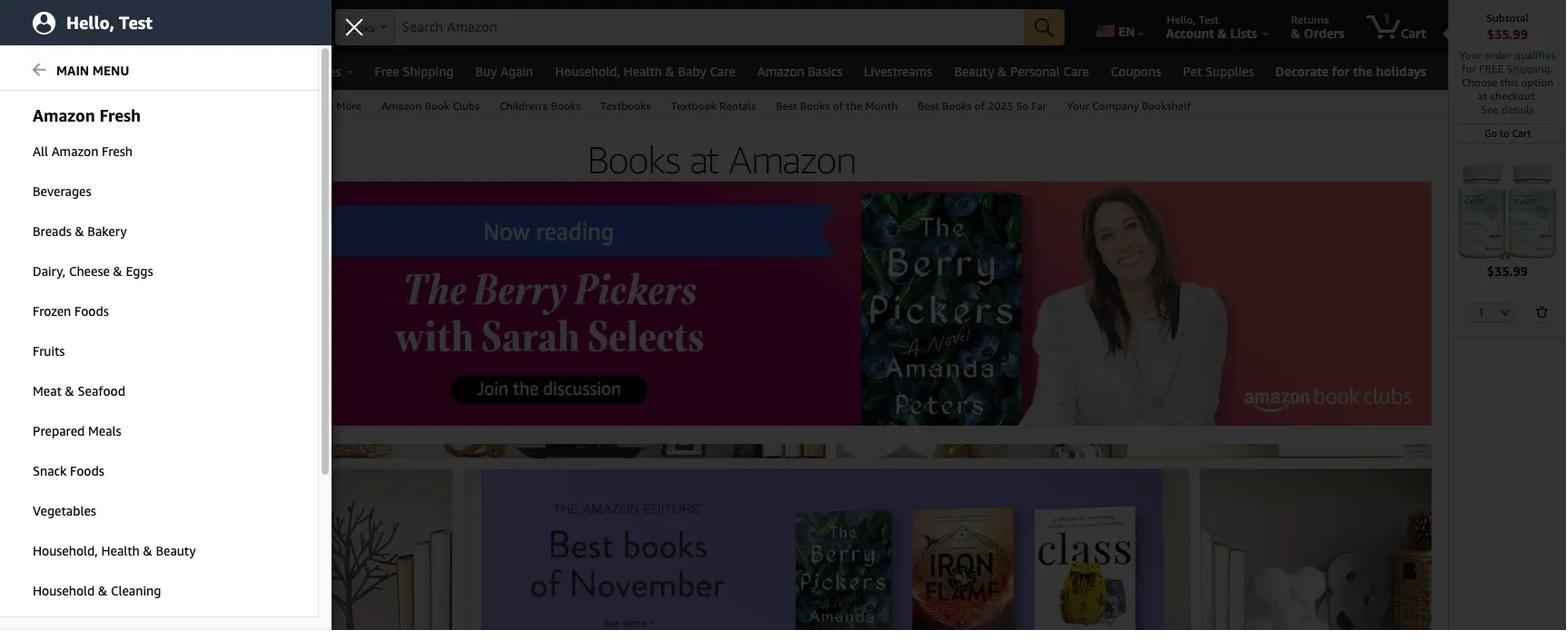 Task type: vqa. For each thing, say whether or not it's contained in the screenshot.
the Hello, Test
yes



Task type: locate. For each thing, give the bounding box(es) containing it.
to inside delivering to los angeles 90005 update location
[[199, 13, 210, 26]]

0 vertical spatial picks
[[71, 336, 98, 349]]

1 horizontal spatial best books of the month link
[[766, 91, 908, 119]]

books down 'frozen foods'
[[50, 320, 81, 333]]

en link
[[1086, 5, 1152, 50]]

$35.99
[[1487, 26, 1528, 42], [1487, 263, 1528, 279]]

all for all amazon fresh
[[33, 144, 48, 159]]

all for all
[[42, 64, 59, 79]]

returns & orders
[[1291, 13, 1345, 41]]

amazon down free shipping link
[[381, 99, 422, 113]]

children's down again
[[500, 99, 548, 113]]

deals
[[128, 64, 159, 79], [25, 402, 53, 414]]

2023 up writers
[[96, 320, 120, 333]]

1 horizontal spatial for
[[1462, 62, 1476, 75]]

0 vertical spatial deals
[[128, 64, 159, 79]]

deals down read
[[25, 402, 53, 414]]

all inside 'link'
[[33, 144, 48, 159]]

1 vertical spatial to
[[1500, 127, 1510, 139]]

hello, test inside navigation navigation
[[1167, 13, 1219, 26]]

in up back to school books link
[[59, 238, 67, 251]]

deals inside navigation navigation
[[128, 64, 159, 79]]

more up snack
[[16, 429, 45, 442]]

foods for frozen foods
[[75, 303, 109, 319]]

1 vertical spatial far
[[139, 320, 156, 333]]

foods inside frozen foods link
[[75, 303, 109, 319]]

books down all button
[[24, 99, 55, 113]]

books inside search box
[[345, 21, 375, 35]]

decorate
[[1276, 64, 1329, 79]]

1 vertical spatial best books of the month link
[[25, 303, 144, 316]]

the down livestreams link
[[846, 99, 862, 113]]

1 vertical spatial textbooks
[[16, 591, 75, 604]]

0 vertical spatial 2023
[[988, 99, 1013, 113]]

all up books link at the left
[[42, 64, 59, 79]]

pet
[[1183, 64, 1202, 79]]

1 horizontal spatial more
[[336, 99, 362, 113]]

your left order in the right top of the page
[[1459, 48, 1482, 62]]

breads & bakery link
[[0, 213, 318, 251]]

best books of 2023 so far link
[[908, 91, 1057, 119], [25, 320, 156, 333]]

popular in books
[[16, 185, 113, 199]]

2 vertical spatial to
[[53, 254, 62, 267]]

1 left dropdown image
[[1478, 306, 1484, 318]]

to down books in spanish link on the left of page
[[53, 254, 62, 267]]

see
[[1481, 103, 1499, 116]]

1 up holidays
[[1383, 10, 1391, 28]]

90005
[[274, 13, 306, 26]]

month inside navigation navigation
[[865, 99, 898, 113]]

all
[[42, 64, 59, 79], [33, 144, 48, 159]]

0 vertical spatial textbooks
[[600, 99, 651, 113]]

store
[[78, 611, 104, 623]]

book inside navigation navigation
[[425, 99, 450, 113]]

meals
[[88, 423, 121, 439]]

0 vertical spatial month
[[865, 99, 898, 113]]

0 horizontal spatial household,
[[33, 543, 98, 559]]

1 vertical spatial your
[[1067, 99, 1090, 113]]

amazon left basics
[[757, 64, 805, 79]]

children's down back
[[25, 271, 74, 283]]

all inside all button
[[42, 64, 59, 79]]

0 vertical spatial the
[[1353, 64, 1373, 79]]

$35.99 inside subtotal $35.99
[[1487, 26, 1528, 42]]

children's books
[[500, 99, 580, 113]]

picks up black
[[71, 336, 98, 349]]

1 vertical spatial foods
[[70, 463, 104, 479]]

amazon book clubs link
[[372, 91, 490, 119]]

the inside best books of the month best books of 2023 so far celebrity picks books by black writers
[[96, 303, 111, 316]]

to right the go
[[1500, 127, 1510, 139]]

1 vertical spatial health
[[101, 543, 140, 559]]

frozen foods link
[[0, 293, 318, 331]]

0 vertical spatial to
[[199, 13, 210, 26]]

holiday deals
[[80, 64, 159, 79]]

0 horizontal spatial so
[[123, 320, 136, 333]]

0 vertical spatial your
[[1459, 48, 1482, 62]]

books by black writers link
[[25, 352, 137, 365]]

care right baby
[[710, 64, 736, 79]]

0 horizontal spatial your
[[1067, 99, 1090, 113]]

of down beauty & personal care 'link'
[[975, 99, 985, 113]]

month
[[865, 99, 898, 113], [114, 303, 144, 316]]

by
[[59, 352, 70, 365]]

0 vertical spatial more
[[336, 99, 362, 113]]

best books of the month link down basics
[[766, 91, 908, 119]]

health for beauty
[[101, 543, 140, 559]]

deals inside read with pride deals in books
[[25, 402, 53, 414]]

your left company
[[1067, 99, 1090, 113]]

1 horizontal spatial month
[[865, 99, 898, 113]]

health up textbooks link
[[624, 64, 662, 79]]

1 horizontal spatial children's books link
[[490, 91, 590, 119]]

supplies
[[1205, 64, 1254, 79]]

picks inside the amazon books on twitter book club picks
[[79, 514, 105, 527]]

1 horizontal spatial household,
[[555, 64, 620, 79]]

details
[[1502, 103, 1534, 116]]

Search Amazon text field
[[395, 10, 1024, 45]]

2 vertical spatial textbooks
[[25, 611, 75, 623]]

household, for household, health & baby care
[[555, 64, 620, 79]]

foods
[[75, 303, 109, 319], [70, 463, 104, 479]]

month for best books of the month best books of 2023 so far celebrity picks books by black writers
[[114, 303, 144, 316]]

1 care from the left
[[710, 64, 736, 79]]

in down read with pride link
[[56, 402, 65, 414]]

books up celebrity picks link
[[50, 303, 81, 316]]

books down meat & seafood
[[68, 402, 98, 414]]

month down eggs
[[114, 303, 144, 316]]

of for best books of the month
[[833, 99, 843, 113]]

your inside your order qualifies for free shipping. choose this option at checkout. see details
[[1459, 48, 1482, 62]]

more right sellers
[[336, 99, 362, 113]]

1 vertical spatial household,
[[33, 543, 98, 559]]

to for delivering to los angeles 90005 update location
[[199, 13, 210, 26]]

book left club
[[25, 514, 50, 527]]

picks inside best books of the month best books of 2023 so far celebrity picks books by black writers
[[71, 336, 98, 349]]

dairy,
[[33, 263, 66, 279]]

beverages link
[[0, 173, 318, 211]]

2023 down beauty & personal care 'link'
[[988, 99, 1013, 113]]

coq10 600mg softgels | high absorption coq10 ubiquinol supplement | reduced form enhanced with vitamin e &amp; omega 3 6 9 | antioxidant powerhouse good for health | 120 softgels image
[[1458, 163, 1557, 262]]

coupons
[[1111, 64, 1161, 79]]

foods right frozen
[[75, 303, 109, 319]]

none submit inside books search box
[[1024, 9, 1065, 45]]

0 horizontal spatial 1
[[1383, 10, 1391, 28]]

amazon up club
[[25, 498, 65, 511]]

1 horizontal spatial best books of 2023 so far link
[[908, 91, 1057, 119]]

1 vertical spatial deals
[[25, 402, 53, 414]]

checkout.
[[1490, 89, 1538, 103]]

& inside returns & orders
[[1291, 25, 1300, 41]]

amazon books on twitter link
[[25, 498, 149, 511]]

prepared
[[33, 423, 85, 439]]

all up popular
[[33, 144, 48, 159]]

0 horizontal spatial month
[[114, 303, 144, 316]]

1 vertical spatial children's books link
[[25, 271, 107, 283]]

amazon book review blog link
[[25, 465, 157, 478]]

foods for snack foods
[[70, 463, 104, 479]]

best books of the month link down cheese
[[25, 303, 144, 316]]

1 vertical spatial 2023
[[96, 320, 120, 333]]

all button
[[14, 55, 67, 90]]

care right personal
[[1063, 64, 1089, 79]]

for right decorate
[[1332, 64, 1350, 79]]

of down basics
[[833, 99, 843, 113]]

0 horizontal spatial deals
[[25, 402, 53, 414]]

1 vertical spatial 1
[[1478, 306, 1484, 318]]

book for clubs
[[425, 99, 450, 113]]

picks down amazon books on twitter link
[[79, 514, 105, 527]]

in inside read with pride deals in books
[[56, 402, 65, 414]]

0 vertical spatial book
[[425, 99, 450, 113]]

1 vertical spatial children's
[[25, 271, 74, 283]]

seafood
[[78, 383, 125, 399]]

1 horizontal spatial beauty
[[954, 64, 994, 79]]

0 horizontal spatial hello,
[[66, 12, 115, 32]]

textbooks down household
[[25, 611, 75, 623]]

2 horizontal spatial book
[[425, 99, 450, 113]]

in
[[64, 185, 74, 199], [59, 238, 67, 251], [56, 402, 65, 414], [48, 429, 58, 442]]

2023
[[988, 99, 1013, 113], [96, 320, 120, 333]]

0 vertical spatial beauty
[[954, 64, 994, 79]]

0 horizontal spatial far
[[139, 320, 156, 333]]

of
[[833, 99, 843, 113], [975, 99, 985, 113], [84, 303, 93, 316], [84, 320, 93, 333]]

textbooks inside textbooks link
[[600, 99, 651, 113]]

1 vertical spatial beauty
[[156, 543, 196, 559]]

hello, inside navigation navigation
[[1167, 13, 1196, 26]]

books%20at%20amazon image
[[343, 133, 1106, 182]]

a
[[51, 547, 58, 560]]

more
[[336, 99, 362, 113], [16, 429, 45, 442]]

children's
[[500, 99, 548, 113], [25, 271, 74, 283]]

0 vertical spatial household,
[[555, 64, 620, 79]]

to left los
[[199, 13, 210, 26]]

cart down details
[[1512, 127, 1531, 139]]

1 horizontal spatial care
[[1063, 64, 1089, 79]]

0 horizontal spatial to
[[53, 254, 62, 267]]

None submit
[[1024, 9, 1065, 45]]

test
[[119, 12, 152, 32], [1199, 13, 1219, 26]]

foods inside snack foods link
[[70, 463, 104, 479]]

amazon down amazon
[[51, 144, 98, 159]]

2 horizontal spatial to
[[1500, 127, 1510, 139]]

0 vertical spatial foods
[[75, 303, 109, 319]]

month down livestreams link
[[865, 99, 898, 113]]

$35.99 down subtotal
[[1487, 26, 1528, 42]]

shipping
[[403, 64, 454, 79]]

groceries link
[[277, 59, 364, 84]]

0 horizontal spatial 2023
[[96, 320, 120, 333]]

best books of the month link
[[766, 91, 908, 119], [25, 303, 144, 316]]

0 horizontal spatial care
[[710, 64, 736, 79]]

far inside best books of the month best books of 2023 so far celebrity picks books by black writers
[[139, 320, 156, 333]]

beauty down vegetables 'link'
[[156, 543, 196, 559]]

textbooks up textbooks store
[[16, 591, 75, 604]]

books up free in the top of the page
[[345, 21, 375, 35]]

black
[[73, 352, 100, 365]]

fresh
[[102, 144, 133, 159]]

pride
[[77, 385, 102, 398]]

subtotal $35.99
[[1486, 11, 1529, 42]]

delete image
[[1535, 306, 1549, 318]]

cart inside go to cart link
[[1512, 127, 1531, 139]]

to inside hispanic and latino stories books in spanish back to school books children's books
[[53, 254, 62, 267]]

test up "holiday deals"
[[119, 12, 152, 32]]

of for best books of the month best books of 2023 so far celebrity picks books by black writers
[[84, 303, 93, 316]]

best books of 2023 so far link down beauty & personal care 'link'
[[908, 91, 1057, 119]]

0 horizontal spatial book
[[25, 514, 50, 527]]

hello, test up pet
[[1167, 13, 1219, 26]]

month for best books of the month
[[865, 99, 898, 113]]

0 vertical spatial all
[[42, 64, 59, 79]]

1 horizontal spatial hello,
[[1167, 13, 1196, 26]]

cleaning
[[111, 583, 161, 599]]

review
[[96, 465, 132, 478]]

0 vertical spatial $35.99
[[1487, 26, 1528, 42]]

best for best sellers & more
[[266, 99, 287, 113]]

snack foods
[[33, 463, 104, 479]]

2 horizontal spatial the
[[1353, 64, 1373, 79]]

baby
[[678, 64, 707, 79]]

hello, up pet
[[1167, 13, 1196, 26]]

0 vertical spatial health
[[624, 64, 662, 79]]

1 vertical spatial cart
[[1512, 127, 1531, 139]]

the down dairy, cheese & eggs
[[96, 303, 111, 316]]

0 vertical spatial so
[[1016, 99, 1029, 113]]

far down eggs
[[139, 320, 156, 333]]

1 vertical spatial more
[[16, 429, 45, 442]]

book club picks link
[[25, 514, 105, 527]]

1 vertical spatial month
[[114, 303, 144, 316]]

health for baby
[[624, 64, 662, 79]]

$35.99 up dropdown image
[[1487, 263, 1528, 279]]

0 horizontal spatial beauty
[[156, 543, 196, 559]]

of right frozen
[[84, 303, 93, 316]]

1 horizontal spatial test
[[1199, 13, 1219, 26]]

books up hispanic and latino stories link
[[77, 185, 113, 199]]

health up cleaning
[[101, 543, 140, 559]]

children's books link down again
[[490, 91, 590, 119]]

0 vertical spatial 1
[[1383, 10, 1391, 28]]

0 vertical spatial far
[[1032, 99, 1047, 113]]

0 vertical spatial children's
[[500, 99, 548, 113]]

menu
[[92, 63, 129, 78]]

best sellers & more
[[266, 99, 362, 113]]

book inside the amazon books on twitter book club picks
[[25, 514, 50, 527]]

amazon for amazon basics
[[757, 64, 805, 79]]

textbook rentals link
[[661, 91, 766, 119]]

qualifies
[[1514, 48, 1556, 62]]

1
[[1383, 10, 1391, 28], [1478, 306, 1484, 318]]

2 vertical spatial book
[[25, 514, 50, 527]]

2 care from the left
[[1063, 64, 1089, 79]]

1 vertical spatial all
[[33, 144, 48, 159]]

so down beauty & personal care 'link'
[[1016, 99, 1029, 113]]

start a new series
[[25, 547, 116, 560]]

0 horizontal spatial the
[[96, 303, 111, 316]]

1 horizontal spatial 2023
[[988, 99, 1013, 113]]

so up writers
[[123, 320, 136, 333]]

1 horizontal spatial far
[[1032, 99, 1047, 113]]

amazon down more in books
[[25, 465, 65, 478]]

0 horizontal spatial best books of 2023 so far link
[[25, 320, 156, 333]]

household, inside navigation navigation
[[555, 64, 620, 79]]

1 horizontal spatial children's
[[500, 99, 548, 113]]

2 vertical spatial the
[[96, 303, 111, 316]]

health inside navigation navigation
[[624, 64, 662, 79]]

now reading. bright young women with sarah selects. join the discussion. image
[[209, 182, 1432, 426]]

0 horizontal spatial health
[[101, 543, 140, 559]]

hello, up the main menu
[[66, 12, 115, 32]]

children's books link down back to school books link
[[25, 271, 107, 283]]

company
[[1092, 99, 1139, 113]]

the for best books of the month best books of 2023 so far celebrity picks books by black writers
[[96, 303, 111, 316]]

1 horizontal spatial deals
[[128, 64, 159, 79]]

celebrity picks link
[[25, 336, 98, 349]]

book right snack
[[68, 465, 93, 478]]

with
[[55, 385, 74, 398]]

children's inside navigation navigation
[[500, 99, 548, 113]]

books up back
[[25, 238, 56, 251]]

deals up "search"
[[128, 64, 159, 79]]

dropdown image
[[1501, 309, 1510, 316]]

books down bakery
[[101, 254, 131, 267]]

books link
[[14, 91, 65, 119]]

en
[[1118, 24, 1135, 39]]

prepared meals
[[33, 423, 121, 439]]

cart up holidays
[[1401, 25, 1426, 41]]

1 horizontal spatial to
[[199, 13, 210, 26]]

1 horizontal spatial hello, test
[[1167, 13, 1219, 26]]

so inside navigation navigation
[[1016, 99, 1029, 113]]

shipping.
[[1507, 62, 1553, 75]]

your for your company bookshelf
[[1067, 99, 1090, 113]]

book left clubs at the top of the page
[[425, 99, 450, 113]]

best for best books of 2023 so far
[[918, 99, 939, 113]]

far down personal
[[1032, 99, 1047, 113]]

for left free
[[1462, 62, 1476, 75]]

1 horizontal spatial health
[[624, 64, 662, 79]]

amazon fresh
[[33, 105, 141, 125]]

textbooks store
[[25, 611, 104, 623]]

1 vertical spatial book
[[68, 465, 93, 478]]

bakery
[[88, 223, 127, 239]]

1 horizontal spatial cart
[[1512, 127, 1531, 139]]

1 vertical spatial so
[[123, 320, 136, 333]]

1 horizontal spatial the
[[846, 99, 862, 113]]

1 horizontal spatial your
[[1459, 48, 1482, 62]]

your inside your company bookshelf link
[[1067, 99, 1090, 113]]

beauty up best books of 2023 so far
[[954, 64, 994, 79]]

month inside best books of the month best books of 2023 so far celebrity picks books by black writers
[[114, 303, 144, 316]]

0 horizontal spatial children's
[[25, 271, 74, 283]]

to
[[199, 13, 210, 26], [1500, 127, 1510, 139], [53, 254, 62, 267]]

stories
[[124, 222, 158, 234]]

0 horizontal spatial cart
[[1401, 25, 1426, 41]]

los
[[212, 13, 229, 26]]

amazon inside the amazon books on twitter book club picks
[[25, 498, 65, 511]]

meat & seafood
[[33, 383, 125, 399]]

books left on on the bottom of the page
[[68, 498, 99, 511]]

foods up amazon books on twitter link
[[70, 463, 104, 479]]

the left holidays
[[1353, 64, 1373, 79]]

textbook
[[671, 99, 717, 113]]

test left lists
[[1199, 13, 1219, 26]]

go to cart link
[[1455, 124, 1561, 143]]

1 vertical spatial picks
[[79, 514, 105, 527]]

books inside the amazon books on twitter book club picks
[[68, 498, 99, 511]]

hello, test link
[[0, 0, 332, 45]]

to for go to cart
[[1500, 127, 1510, 139]]

hello, test up menu
[[66, 12, 152, 32]]

books inside read with pride deals in books
[[68, 402, 98, 414]]

1 vertical spatial the
[[846, 99, 862, 113]]

best books of 2023 so far link down 'frozen foods'
[[25, 320, 156, 333]]

far
[[1032, 99, 1047, 113], [139, 320, 156, 333]]

textbooks down household, health & baby care link
[[600, 99, 651, 113]]

0 horizontal spatial test
[[119, 12, 152, 32]]

0 vertical spatial children's books link
[[490, 91, 590, 119]]

your
[[1459, 48, 1482, 62], [1067, 99, 1090, 113]]

beauty & personal care
[[954, 64, 1089, 79]]



Task type: describe. For each thing, give the bounding box(es) containing it.
search
[[126, 99, 159, 113]]

in inside hispanic and latino stories books in spanish back to school books children's books
[[59, 238, 67, 251]]

read with pride link
[[25, 385, 102, 398]]

location
[[193, 25, 242, 41]]

books down 'celebrity'
[[25, 352, 56, 365]]

angeles
[[232, 13, 271, 26]]

club
[[53, 514, 76, 527]]

amazon basics link
[[747, 59, 853, 84]]

in down deals in books link
[[48, 429, 58, 442]]

new
[[61, 547, 82, 560]]

pet supplies
[[1183, 64, 1254, 79]]

on
[[102, 498, 114, 511]]

in right popular
[[64, 185, 74, 199]]

livestreams
[[864, 64, 933, 79]]

free
[[375, 64, 399, 79]]

vegetables
[[33, 503, 96, 519]]

basics
[[808, 64, 842, 79]]

hispanic and latino stories books in spanish back to school books children's books
[[25, 222, 158, 283]]

navigation navigation
[[0, 0, 1566, 630]]

best for best books of the month
[[776, 99, 797, 113]]

test inside hello, test link
[[119, 12, 152, 32]]

hispanic and latino stories link
[[25, 222, 158, 234]]

care inside household, health & baby care link
[[710, 64, 736, 79]]

deals in books link
[[25, 402, 98, 414]]

amazon for amazon book review blog
[[25, 465, 65, 478]]

0 vertical spatial best books of 2023 so far link
[[908, 91, 1057, 119]]

go
[[1485, 127, 1497, 139]]

books down livestreams link
[[942, 99, 972, 113]]

children's inside hispanic and latino stories books in spanish back to school books children's books
[[25, 271, 74, 283]]

latino
[[91, 222, 121, 234]]

main menu link
[[0, 52, 318, 91]]

free shipping link
[[364, 59, 465, 84]]

free
[[1479, 62, 1504, 75]]

bookshelf
[[1142, 99, 1191, 113]]

0 horizontal spatial best books of the month link
[[25, 303, 144, 316]]

best books of 2023 so far
[[918, 99, 1047, 113]]

twitter
[[117, 498, 149, 511]]

best books of november image
[[209, 444, 1432, 630]]

school
[[65, 254, 98, 267]]

0 vertical spatial best books of the month link
[[766, 91, 908, 119]]

0 horizontal spatial for
[[1332, 64, 1350, 79]]

eggs
[[126, 263, 153, 279]]

beverages
[[33, 184, 91, 199]]

frozen foods
[[33, 303, 109, 319]]

groceries
[[288, 64, 341, 79]]

and
[[70, 222, 88, 234]]

spanish
[[70, 238, 110, 251]]

amazon inside 'link'
[[51, 144, 98, 159]]

books down basics
[[800, 99, 830, 113]]

household, health & baby care
[[555, 64, 736, 79]]

& inside 'link'
[[98, 583, 107, 599]]

start
[[25, 547, 48, 560]]

household, health & baby care link
[[544, 59, 747, 84]]

best books of the month
[[776, 99, 898, 113]]

decorate for the holidays link
[[1268, 60, 1434, 84]]

dairy, cheese & eggs link
[[0, 253, 318, 291]]

your company bookshelf
[[1067, 99, 1191, 113]]

amazon for amazon book clubs
[[381, 99, 422, 113]]

read with pride deals in books
[[25, 385, 102, 414]]

advanced
[[75, 99, 123, 113]]

amazon image
[[20, 16, 108, 44]]

books down school
[[77, 271, 107, 283]]

so inside best books of the month best books of 2023 so far celebrity picks books by black writers
[[123, 320, 136, 333]]

orders
[[1304, 25, 1345, 41]]

cheese
[[69, 263, 110, 279]]

see details link
[[1458, 103, 1557, 116]]

start a new series link
[[25, 547, 116, 560]]

care inside beauty & personal care 'link'
[[1063, 64, 1089, 79]]

amazon book clubs
[[381, 99, 480, 113]]

of for best books of 2023 so far
[[975, 99, 985, 113]]

2023 inside navigation navigation
[[988, 99, 1013, 113]]

subtotal
[[1486, 11, 1529, 25]]

your for your order qualifies for free shipping. choose this option at checkout. see details
[[1459, 48, 1482, 62]]

amazon book review blog
[[25, 465, 157, 478]]

household & cleaning
[[33, 583, 161, 599]]

lists
[[1230, 25, 1257, 41]]

1 horizontal spatial 1
[[1478, 306, 1484, 318]]

books down deals in books link
[[62, 429, 98, 442]]

go to cart
[[1485, 127, 1531, 139]]

holiday deals link
[[69, 59, 170, 84]]

meat
[[33, 383, 62, 399]]

0 horizontal spatial more
[[16, 429, 45, 442]]

book for review
[[68, 465, 93, 478]]

& inside 'link'
[[998, 64, 1007, 79]]

the for best books of the month
[[846, 99, 862, 113]]

books left textbooks link
[[551, 99, 580, 113]]

prepared meals link
[[0, 412, 318, 451]]

of down 'frozen foods'
[[84, 320, 93, 333]]

1 vertical spatial best books of 2023 so far link
[[25, 320, 156, 333]]

test inside navigation navigation
[[1199, 13, 1219, 26]]

more in books
[[16, 429, 98, 442]]

coupons link
[[1100, 59, 1172, 84]]

update
[[146, 25, 190, 41]]

more inside navigation navigation
[[336, 99, 362, 113]]

buy
[[476, 64, 497, 79]]

far inside navigation navigation
[[1032, 99, 1047, 113]]

household, for household, health & beauty
[[33, 543, 98, 559]]

best books of the month best books of 2023 so far celebrity picks books by black writers
[[25, 303, 156, 365]]

series
[[85, 547, 116, 560]]

2023 inside best books of the month best books of 2023 so far celebrity picks books by black writers
[[96, 320, 120, 333]]

textbook rentals
[[671, 99, 756, 113]]

household & cleaning link
[[0, 572, 318, 611]]

beauty inside 'link'
[[954, 64, 994, 79]]

for inside your order qualifies for free shipping. choose this option at checkout. see details
[[1462, 62, 1476, 75]]

snack foods link
[[0, 452, 318, 491]]

holiday
[[80, 64, 124, 79]]

livestreams link
[[853, 59, 943, 84]]

order
[[1485, 48, 1511, 62]]

Books search field
[[335, 9, 1065, 47]]

0 horizontal spatial hello, test
[[66, 12, 152, 32]]

hispanic
[[25, 222, 67, 234]]

pet supplies link
[[1172, 59, 1265, 84]]

1 vertical spatial $35.99
[[1487, 263, 1528, 279]]

0 vertical spatial cart
[[1401, 25, 1426, 41]]

amazon
[[33, 105, 95, 125]]

frozen
[[33, 303, 71, 319]]

option
[[1521, 75, 1554, 89]]

beauty & personal care link
[[943, 59, 1100, 84]]

personal
[[1010, 64, 1060, 79]]

buy again
[[476, 64, 533, 79]]

dairy, cheese & eggs
[[33, 263, 153, 279]]

vegetables link
[[0, 492, 318, 531]]



